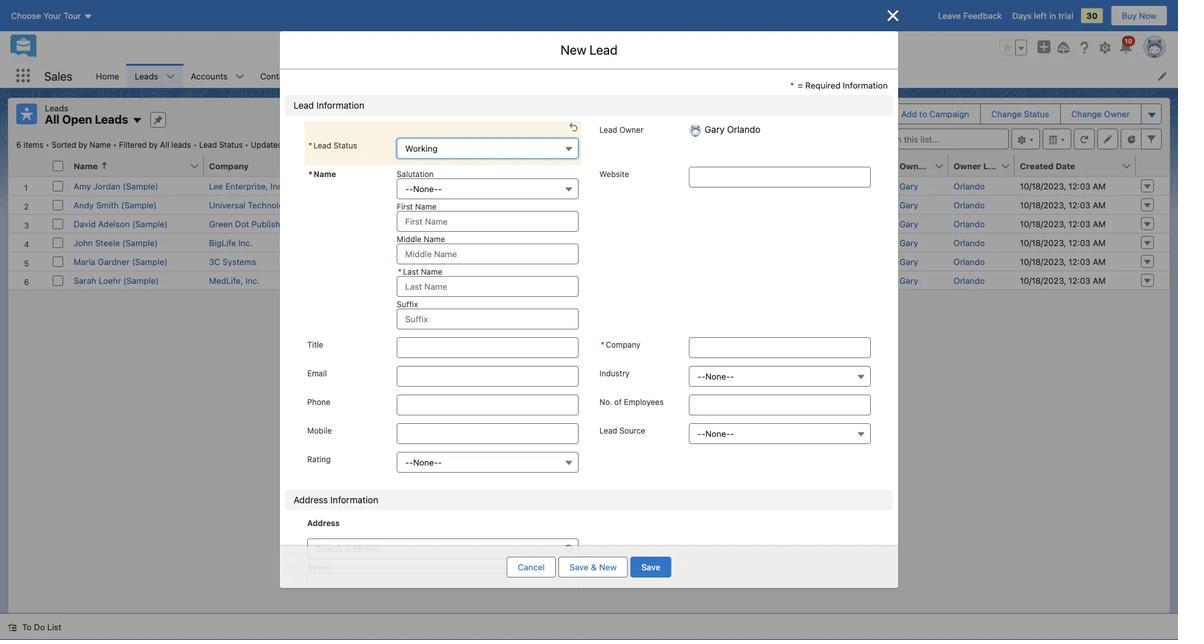 Task type: vqa. For each thing, say whether or not it's contained in the screenshot.
John Steele (Sample) '(sample)'
yes



Task type: describe. For each thing, give the bounding box(es) containing it.
name inside button
[[1004, 161, 1028, 171]]

orlando for universal technologies
[[954, 200, 985, 210]]

sarah
[[74, 275, 96, 285]]

name down technology
[[424, 234, 445, 244]]

information for address information
[[331, 495, 378, 505]]

1 vertical spatial all
[[160, 140, 169, 149]]

home
[[96, 71, 119, 81]]

rating --none--
[[307, 455, 442, 467]]

am for biglife inc.
[[1093, 238, 1106, 247]]

andy smith (sample)
[[74, 200, 157, 210]]

address for address information
[[294, 495, 328, 505]]

12:03 for medlife, inc.
[[1069, 275, 1091, 285]]

action image
[[1136, 155, 1170, 176]]

* for * last name
[[398, 267, 402, 276]]

1 gary link from the top
[[900, 181, 919, 191]]

required
[[806, 80, 841, 90]]

campaign
[[930, 109, 970, 119]]

buy
[[1122, 11, 1137, 21]]

orlando link for lee enterprise, inc
[[954, 181, 985, 191]]

add
[[902, 109, 917, 119]]

steele
[[95, 238, 120, 247]]

save & new
[[570, 562, 617, 572]]

to do list button
[[0, 614, 69, 640]]

website
[[600, 169, 629, 178]]

Title text field
[[397, 337, 579, 358]]

1 vertical spatial company
[[606, 340, 641, 349]]

* company
[[601, 340, 641, 349]]

owner last name
[[954, 161, 1028, 171]]

owner for lead owner
[[620, 125, 644, 134]]

1 horizontal spatial leads
[[95, 112, 128, 126]]

12:03 for green dot publishing
[[1069, 219, 1091, 229]]

sales
[[44, 69, 72, 83]]

item number image
[[8, 155, 48, 176]]

name down all open leads
[[90, 140, 111, 149]]

orlando link for green dot publishing
[[954, 219, 985, 229]]

gary link for medlife, inc.
[[900, 275, 919, 285]]

(sample) for john steele (sample)
[[122, 238, 158, 247]]

contacts
[[260, 71, 296, 81]]

system administrator
[[335, 275, 420, 285]]

No. of Employees text field
[[689, 395, 871, 415]]

12:03 for lee enterprise, inc
[[1069, 181, 1091, 191]]

change for change status
[[992, 109, 1022, 119]]

publishing
[[252, 219, 292, 229]]

10/18/2023, 12:03 am for biglife inc.
[[1020, 238, 1106, 247]]

0 horizontal spatial leads
[[45, 103, 68, 113]]

Email text field
[[397, 366, 579, 387]]

phone inside button
[[594, 161, 620, 171]]

smith
[[96, 200, 119, 210]]

buy now
[[1122, 11, 1157, 21]]

gary for medlife, inc.
[[900, 275, 919, 285]]

Lead Source button
[[689, 423, 871, 444]]

list
[[47, 622, 61, 632]]

amy jordan (sample) link
[[74, 181, 158, 191]]

Mobile text field
[[397, 423, 579, 444]]

Industry button
[[689, 366, 871, 387]]

director,
[[335, 219, 369, 229]]

system
[[335, 275, 365, 285]]

lead inside button
[[827, 161, 847, 171]]

orlando for biglife inc.
[[954, 238, 985, 247]]

new york
[[499, 275, 537, 285]]

none- for rating --none--
[[413, 457, 438, 467]]

home link
[[88, 64, 127, 88]]

* for * name
[[309, 169, 312, 178]]

lead inside the 'lead source --none--'
[[600, 426, 618, 435]]

lead status
[[827, 161, 877, 171]]

leave
[[938, 11, 961, 21]]

massachusetts
[[499, 257, 559, 266]]

change owner
[[1072, 109, 1130, 119]]

0 horizontal spatial all
[[45, 112, 59, 126]]

rating
[[307, 455, 331, 464]]

10/18/2023, 12:03 am for green dot publishing
[[1020, 219, 1106, 229]]

andy
[[74, 200, 94, 210]]

email element
[[705, 155, 830, 177]]

* for * = required information
[[790, 80, 794, 90]]

gary link for 3c systems
[[900, 257, 919, 266]]

status inside all open leads grid
[[849, 161, 877, 171]]

owner last name element
[[949, 155, 1028, 177]]

add to campaign
[[902, 109, 970, 119]]

orlando for medlife, inc.
[[954, 275, 985, 285]]

address information
[[294, 495, 378, 505]]

first
[[397, 202, 413, 211]]

Phone text field
[[397, 395, 579, 415]]

lead status element
[[822, 155, 903, 177]]

items
[[23, 140, 44, 149]]

Last Name text field
[[397, 276, 579, 297]]

am for medlife, inc.
[[1093, 275, 1106, 285]]

5 orlando from the top
[[954, 257, 985, 266]]

dot
[[235, 219, 249, 229]]

sorted
[[52, 140, 76, 149]]

leads list item
[[127, 64, 183, 88]]

10/18/2023, for green dot publishing
[[1020, 219, 1067, 229]]

gary link for green dot publishing
[[900, 219, 919, 229]]

save for save & new
[[570, 562, 589, 572]]

search... button
[[439, 37, 699, 58]]

loehr
[[99, 275, 121, 285]]

3c systems link
[[209, 257, 256, 266]]

trial
[[1059, 11, 1074, 21]]

technologies
[[248, 200, 300, 210]]

1 by from the left
[[78, 140, 87, 149]]

suffix
[[397, 300, 418, 309]]

connecticut for biglife inc.
[[499, 238, 547, 247]]

owner for change owner
[[1105, 109, 1130, 119]]

status inside * lead status working
[[334, 141, 357, 150]]

change status button
[[981, 104, 1060, 124]]

none- for salutation --none--
[[413, 184, 438, 194]]

phone button
[[589, 155, 690, 176]]

email button
[[705, 155, 807, 176]]

state/province
[[499, 161, 561, 171]]

12:03 for 3c systems
[[1069, 257, 1091, 266]]

change owner button
[[1061, 104, 1141, 124]]

2 by from the left
[[149, 140, 158, 149]]

30
[[1087, 11, 1098, 21]]

lee
[[209, 181, 223, 191]]

lead owner
[[600, 125, 644, 134]]

green dot publishing
[[209, 219, 292, 229]]

all open leads status
[[16, 140, 251, 149]]

all open leads|leads|list view element
[[8, 98, 1171, 614]]

none- for industry --none--
[[706, 371, 730, 381]]

* last name
[[398, 267, 442, 276]]

medlife,
[[209, 275, 243, 285]]

list view controls image
[[1012, 129, 1041, 149]]

info@salesforce.com link
[[710, 181, 792, 191]]

12:03 for biglife inc.
[[1069, 238, 1091, 247]]

add to campaign button
[[891, 104, 980, 124]]

medlife, inc. link
[[209, 275, 260, 285]]

10/18/2023, for medlife, inc.
[[1020, 275, 1067, 285]]

title element
[[330, 155, 502, 177]]

status up company button on the top of page
[[219, 140, 243, 149]]

state/province button
[[494, 155, 574, 176]]

contacts list item
[[252, 64, 321, 88]]

* = required information
[[790, 80, 888, 90]]

green
[[209, 219, 233, 229]]

company element
[[204, 155, 338, 177]]

no.
[[600, 397, 612, 406]]

3c systems
[[209, 257, 256, 266]]

* for * company
[[601, 340, 605, 349]]

item number element
[[8, 155, 48, 177]]

1 vertical spatial phone
[[307, 397, 331, 406]]

10/18/2023, 12:03 am for universal technologies
[[1020, 200, 1106, 210]]

action element
[[1136, 155, 1170, 177]]

no. of employees
[[600, 397, 664, 406]]

georgia
[[499, 181, 530, 191]]

lead source --none--
[[600, 426, 734, 439]]

gary for 3c systems
[[900, 257, 919, 266]]

owner inside button
[[954, 161, 982, 171]]

lee enterprise, inc
[[209, 181, 282, 191]]



Task type: locate. For each thing, give the bounding box(es) containing it.
leads image
[[16, 104, 37, 124]]

0 vertical spatial company
[[209, 161, 249, 171]]

inverse image
[[886, 8, 901, 23]]

company inside button
[[209, 161, 249, 171]]

salutation --none--
[[397, 169, 442, 194]]

leads right leads image on the left of the page
[[45, 103, 68, 113]]

phone up mobile
[[307, 397, 331, 406]]

2 gary link from the top
[[900, 200, 919, 210]]

address for address
[[307, 518, 340, 527]]

text default image
[[8, 623, 17, 632]]

1 10/18/2023, 12:03 am from the top
[[1020, 181, 1106, 191]]

orlando link for universal technologies
[[954, 200, 985, 210]]

amy jordan (sample)
[[74, 181, 158, 191]]

owner first name element
[[895, 155, 957, 177]]

leads link
[[127, 64, 166, 88]]

cell
[[48, 155, 68, 177], [589, 195, 705, 214], [705, 195, 822, 214], [822, 195, 895, 214], [589, 214, 705, 233], [705, 214, 822, 233], [822, 214, 895, 233], [589, 233, 705, 252], [705, 233, 822, 252], [822, 233, 895, 252], [589, 252, 705, 271], [705, 252, 822, 271], [822, 252, 895, 271], [589, 271, 705, 289], [705, 271, 822, 289], [822, 271, 895, 289]]

information inside all open leads grid
[[371, 219, 416, 229]]

middle name
[[397, 234, 445, 244]]

change up list view controls icon
[[992, 109, 1022, 119]]

owner
[[1105, 109, 1130, 119], [620, 125, 644, 134], [954, 161, 982, 171]]

Rating button
[[397, 452, 579, 473]]

email
[[710, 161, 733, 171], [307, 369, 327, 378]]

leads
[[135, 71, 158, 81], [45, 103, 68, 113], [95, 112, 128, 126]]

name right first
[[415, 202, 437, 211]]

name down ago
[[314, 169, 336, 178]]

12:03
[[1069, 181, 1091, 191], [1069, 200, 1091, 210], [1069, 219, 1091, 229], [1069, 238, 1091, 247], [1069, 257, 1091, 266], [1069, 275, 1091, 285]]

working
[[405, 144, 438, 153]]

10/18/2023, 12:03 am for 3c systems
[[1020, 257, 1106, 266]]

inc. down dot
[[238, 238, 253, 247]]

last left created
[[984, 161, 1002, 171]]

(sample) down the name element
[[123, 181, 158, 191]]

information up ago
[[317, 100, 364, 111]]

0 vertical spatial last
[[984, 161, 1002, 171]]

3c
[[209, 257, 220, 266]]

name down 'middle name' on the left of page
[[421, 267, 442, 276]]

name up amy on the top of the page
[[74, 161, 98, 171]]

Website text field
[[689, 167, 871, 188]]

3 orlando from the top
[[954, 219, 985, 229]]

none- inside industry --none--
[[706, 371, 730, 381]]

4 am from the top
[[1093, 238, 1106, 247]]

email inside email button
[[710, 161, 733, 171]]

list containing home
[[88, 64, 1179, 88]]

* name
[[309, 169, 336, 178]]

save left &
[[570, 562, 589, 572]]

* for * lead status working
[[309, 141, 312, 150]]

1 horizontal spatial owner
[[954, 161, 982, 171]]

middle
[[397, 234, 422, 244]]

import
[[854, 109, 879, 119]]

* right the 12
[[309, 141, 312, 150]]

1 horizontal spatial save
[[642, 562, 661, 572]]

1 connecticut from the top
[[499, 200, 547, 210]]

4 12:03 from the top
[[1069, 238, 1091, 247]]

inc. for biglife inc.
[[238, 238, 253, 247]]

2 horizontal spatial leads
[[135, 71, 158, 81]]

10/18/2023, 12:03 am for lee enterprise, inc
[[1020, 181, 1106, 191]]

2 • from the left
[[113, 140, 117, 149]]

last for owner
[[984, 161, 1002, 171]]

change
[[992, 109, 1022, 119], [1072, 109, 1102, 119]]

6 10/18/2023, 12:03 am from the top
[[1020, 275, 1106, 285]]

list item
[[475, 64, 529, 88]]

information up import
[[843, 80, 888, 90]]

10/18/2023, for universal technologies
[[1020, 200, 1067, 210]]

6 items • sorted by name • filtered by all leads - lead status • updated 12 minutes ago
[[16, 140, 340, 149]]

leads up filtered
[[95, 112, 128, 126]]

phone down lead owner
[[594, 161, 620, 171]]

Lead Status, Working button
[[397, 138, 579, 159]]

connecticut
[[499, 200, 547, 210], [499, 238, 547, 247]]

mobile
[[307, 426, 332, 435]]

6 10/18/2023, from the top
[[1020, 275, 1067, 285]]

import button
[[843, 104, 890, 124]]

save button
[[631, 557, 672, 578]]

am for 3c systems
[[1093, 257, 1106, 266]]

6 orlando from the top
[[954, 275, 985, 285]]

created date element
[[1015, 155, 1144, 177]]

owner down search all open leads list view. search box
[[954, 161, 982, 171]]

gary link for biglife inc.
[[900, 238, 919, 247]]

* left =
[[790, 80, 794, 90]]

maria gardner (sample) link
[[74, 257, 168, 266]]

lee enterprise, inc link
[[209, 181, 282, 191]]

12
[[285, 140, 293, 149]]

(sample) for andy smith (sample)
[[121, 200, 157, 210]]

all left leads
[[160, 140, 169, 149]]

connecticut down georgia
[[499, 200, 547, 210]]

new lead
[[561, 42, 618, 57]]

1 10/18/2023, from the top
[[1020, 181, 1067, 191]]

leave feedback
[[938, 11, 1002, 21]]

3 gary link from the top
[[900, 219, 919, 229]]

0 vertical spatial title
[[335, 161, 354, 171]]

email up info@salesforce.com link
[[710, 161, 733, 171]]

1 vertical spatial connecticut
[[499, 238, 547, 247]]

0 vertical spatial owner
[[1105, 109, 1130, 119]]

(sample) for maria gardner (sample)
[[132, 257, 168, 266]]

by right sorted
[[78, 140, 87, 149]]

orlando for lee enterprise, inc
[[954, 181, 985, 191]]

5 gary from the top
[[900, 257, 919, 266]]

created
[[1020, 161, 1054, 171]]

1 save from the left
[[570, 562, 589, 572]]

4 10/18/2023, 12:03 am from the top
[[1020, 238, 1106, 247]]

orlando for green dot publishing
[[954, 219, 985, 229]]

gary
[[900, 181, 919, 191], [900, 200, 919, 210], [900, 219, 919, 229], [900, 238, 919, 247], [900, 257, 919, 266], [900, 275, 919, 285]]

1 orlando link from the top
[[954, 181, 985, 191]]

orlando link
[[954, 181, 985, 191], [954, 200, 985, 210], [954, 219, 985, 229], [954, 238, 985, 247], [954, 257, 985, 266], [954, 275, 985, 285]]

0 horizontal spatial •
[[46, 140, 49, 149]]

save right &
[[642, 562, 661, 572]]

list
[[88, 64, 1179, 88]]

gary for biglife inc.
[[900, 238, 919, 247]]

10/18/2023, for lee enterprise, inc
[[1020, 181, 1067, 191]]

systems
[[223, 257, 256, 266]]

Salutation button
[[397, 178, 579, 199]]

None text field
[[689, 337, 871, 358]]

• left updated
[[245, 140, 249, 149]]

0 horizontal spatial owner
[[620, 125, 644, 134]]

• left filtered
[[113, 140, 117, 149]]

6 12:03 from the top
[[1069, 275, 1091, 285]]

amy
[[74, 181, 91, 191]]

employees
[[624, 397, 664, 406]]

1 vertical spatial address
[[307, 518, 340, 527]]

leads inside list item
[[135, 71, 158, 81]]

3 • from the left
[[245, 140, 249, 149]]

* up industry
[[601, 340, 605, 349]]

connecticut for universal technologies
[[499, 200, 547, 210]]

0 vertical spatial inc.
[[238, 238, 253, 247]]

david adelson (sample) link
[[74, 219, 168, 229]]

5 12:03 from the top
[[1069, 257, 1091, 266]]

orlando
[[954, 181, 985, 191], [954, 200, 985, 210], [954, 219, 985, 229], [954, 238, 985, 247], [954, 257, 985, 266], [954, 275, 985, 285]]

address down "rating"
[[294, 495, 328, 505]]

1 am from the top
[[1093, 181, 1106, 191]]

3 am from the top
[[1093, 219, 1106, 229]]

4 10/18/2023, from the top
[[1020, 238, 1067, 247]]

12:03 for universal technologies
[[1069, 200, 1091, 210]]

(sample) up david adelson (sample)
[[121, 200, 157, 210]]

gary link for universal technologies
[[900, 200, 919, 210]]

10/18/2023, for biglife inc.
[[1020, 238, 1067, 247]]

=
[[798, 80, 803, 90]]

1 vertical spatial last
[[403, 267, 419, 276]]

6 orlando link from the top
[[954, 275, 985, 285]]

6 gary link from the top
[[900, 275, 919, 285]]

leads right home link
[[135, 71, 158, 81]]

status down import
[[849, 161, 877, 171]]

status up list view controls icon
[[1024, 109, 1050, 119]]

by right filtered
[[149, 140, 158, 149]]

1 12:03 from the top
[[1069, 181, 1091, 191]]

(sample) down david adelson (sample) link
[[122, 238, 158, 247]]

1 change from the left
[[992, 109, 1022, 119]]

last inside button
[[984, 161, 1002, 171]]

0 vertical spatial email
[[710, 161, 733, 171]]

2 10/18/2023, from the top
[[1020, 200, 1067, 210]]

(sample) down maria gardner (sample) link
[[123, 275, 159, 285]]

source
[[620, 426, 646, 435]]

none- inside rating --none--
[[413, 457, 438, 467]]

change up 'created date' element
[[1072, 109, 1102, 119]]

1 vertical spatial email
[[307, 369, 327, 378]]

* inside * lead status working
[[309, 141, 312, 150]]

3 10/18/2023, 12:03 am from the top
[[1020, 219, 1106, 229]]

* down the minutes
[[309, 169, 312, 178]]

all left open
[[45, 112, 59, 126]]

date
[[1056, 161, 1076, 171]]

5 gary link from the top
[[900, 257, 919, 266]]

5 10/18/2023, 12:03 am from the top
[[1020, 257, 1106, 266]]

green dot publishing link
[[209, 219, 292, 229]]

industry --none--
[[600, 369, 734, 381]]

andy smith (sample) link
[[74, 200, 157, 210]]

name element
[[68, 155, 212, 177]]

of
[[615, 397, 622, 406]]

left
[[1034, 11, 1047, 21]]

inc. for medlife, inc.
[[246, 275, 260, 285]]

10/18/2023, 12:03 am
[[1020, 181, 1106, 191], [1020, 200, 1106, 210], [1020, 219, 1106, 229], [1020, 238, 1106, 247], [1020, 257, 1106, 266], [1020, 275, 1106, 285]]

none- inside "salutation --none--"
[[413, 184, 438, 194]]

2 am from the top
[[1093, 200, 1106, 210]]

am for lee enterprise, inc
[[1093, 181, 1106, 191]]

technology
[[419, 219, 464, 229]]

6 gary from the top
[[900, 275, 919, 285]]

2 horizontal spatial owner
[[1105, 109, 1130, 119]]

save for save
[[642, 562, 661, 572]]

1 horizontal spatial phone
[[594, 161, 620, 171]]

title inside button
[[335, 161, 354, 171]]

3 10/18/2023, from the top
[[1020, 219, 1067, 229]]

salutation
[[397, 169, 434, 178]]

(sample) for david adelson (sample)
[[132, 219, 168, 229]]

lead information
[[294, 100, 364, 111]]

3 gary from the top
[[900, 219, 919, 229]]

1 horizontal spatial last
[[984, 161, 1002, 171]]

owner up 'created date' element
[[1105, 109, 1130, 119]]

company up the lee at left top
[[209, 161, 249, 171]]

david adelson (sample)
[[74, 219, 168, 229]]

0 horizontal spatial save
[[570, 562, 589, 572]]

1 vertical spatial owner
[[620, 125, 644, 134]]

2 horizontal spatial •
[[245, 140, 249, 149]]

select list display image
[[1043, 129, 1072, 149]]

save & new button
[[559, 557, 628, 578]]

-
[[193, 140, 197, 149], [405, 184, 409, 194], [409, 184, 413, 194], [438, 184, 442, 194], [698, 371, 702, 381], [702, 371, 706, 381], [730, 371, 734, 381], [698, 429, 702, 439], [702, 429, 706, 439], [730, 429, 734, 439], [405, 457, 409, 467], [409, 457, 413, 467], [438, 457, 442, 467]]

do
[[34, 622, 45, 632]]

status
[[1024, 109, 1050, 119], [219, 140, 243, 149], [334, 141, 357, 150], [849, 161, 877, 171]]

1 horizontal spatial by
[[149, 140, 158, 149]]

0 horizontal spatial email
[[307, 369, 327, 378]]

2 10/18/2023, 12:03 am from the top
[[1020, 200, 1106, 210]]

sarah loehr (sample) link
[[74, 275, 159, 285]]

lead status button
[[822, 155, 880, 176]]

information for lead information
[[317, 100, 364, 111]]

2 change from the left
[[1072, 109, 1102, 119]]

0 horizontal spatial title
[[307, 340, 323, 349]]

(sample) for amy jordan (sample)
[[123, 181, 158, 191]]

sarah loehr (sample)
[[74, 275, 159, 285]]

john steele (sample)
[[74, 238, 158, 247]]

Search All Open Leads list view. search field
[[853, 129, 1009, 149]]

group
[[1000, 40, 1028, 55]]

company up industry
[[606, 340, 641, 349]]

1 gary from the top
[[900, 181, 919, 191]]

accounts list item
[[183, 64, 252, 88]]

3 orlando link from the top
[[954, 219, 985, 229]]

2 save from the left
[[642, 562, 661, 572]]

am for universal technologies
[[1093, 200, 1106, 210]]

company
[[209, 161, 249, 171], [606, 340, 641, 349]]

phone element
[[589, 155, 712, 177]]

2 gary from the top
[[900, 200, 919, 210]]

0 vertical spatial all
[[45, 112, 59, 126]]

2 connecticut from the top
[[499, 238, 547, 247]]

1 horizontal spatial •
[[113, 140, 117, 149]]

name down list view controls icon
[[1004, 161, 1028, 171]]

5 10/18/2023, from the top
[[1020, 257, 1067, 266]]

1 vertical spatial inc.
[[246, 275, 260, 285]]

0 horizontal spatial last
[[403, 267, 419, 276]]

to
[[22, 622, 32, 632]]

•
[[46, 140, 49, 149], [113, 140, 117, 149], [245, 140, 249, 149]]

0 vertical spatial connecticut
[[499, 200, 547, 210]]

am for green dot publishing
[[1093, 219, 1106, 229]]

gary for green dot publishing
[[900, 219, 919, 229]]

company button
[[204, 155, 316, 176]]

1 horizontal spatial all
[[160, 140, 169, 149]]

&
[[591, 562, 597, 572]]

2 orlando from the top
[[954, 200, 985, 210]]

Middle Name text field
[[397, 244, 579, 264]]

1 orlando from the top
[[954, 181, 985, 191]]

Suffix text field
[[397, 309, 579, 329]]

industry
[[600, 369, 630, 378]]

leave feedback link
[[938, 11, 1002, 21]]

updated
[[251, 140, 283, 149]]

lead inside * lead status working
[[314, 141, 331, 150]]

1 horizontal spatial change
[[1072, 109, 1102, 119]]

• right 'items'
[[46, 140, 49, 149]]

none- inside the 'lead source --none--'
[[706, 429, 730, 439]]

0 horizontal spatial change
[[992, 109, 1022, 119]]

2 12:03 from the top
[[1069, 200, 1091, 210]]

information down rating --none--
[[331, 495, 378, 505]]

first name
[[397, 202, 437, 211]]

all open leads grid
[[8, 155, 1170, 290]]

buy now button
[[1111, 5, 1168, 26]]

4 gary link from the top
[[900, 238, 919, 247]]

days left in trial
[[1013, 11, 1074, 21]]

last down middle on the top left of the page
[[403, 267, 419, 276]]

None search field
[[853, 129, 1009, 149]]

0 horizontal spatial by
[[78, 140, 87, 149]]

director, information technology
[[335, 219, 464, 229]]

by
[[78, 140, 87, 149], [149, 140, 158, 149]]

address down the address information
[[307, 518, 340, 527]]

4 orlando link from the top
[[954, 238, 985, 247]]

ago
[[327, 140, 340, 149]]

4 orlando from the top
[[954, 238, 985, 247]]

2 orlando link from the top
[[954, 200, 985, 210]]

name inside button
[[74, 161, 98, 171]]

email up mobile
[[307, 369, 327, 378]]

- inside all open leads|leads|list view 'element'
[[193, 140, 197, 149]]

10/18/2023, 12:03 am for medlife, inc.
[[1020, 275, 1106, 285]]

10/18/2023, for 3c systems
[[1020, 257, 1067, 266]]

1 • from the left
[[46, 140, 49, 149]]

1 vertical spatial title
[[307, 340, 323, 349]]

accounts link
[[183, 64, 236, 88]]

0 horizontal spatial phone
[[307, 397, 331, 406]]

2 vertical spatial owner
[[954, 161, 982, 171]]

First Name text field
[[397, 211, 579, 232]]

1 horizontal spatial title
[[335, 161, 354, 171]]

6 am from the top
[[1093, 275, 1106, 285]]

0 vertical spatial phone
[[594, 161, 620, 171]]

* up suffix
[[398, 267, 402, 276]]

change for change owner
[[1072, 109, 1102, 119]]

info@salesforce.com
[[710, 181, 792, 191]]

state/province element
[[494, 155, 596, 177]]

5 am from the top
[[1093, 257, 1106, 266]]

biglife
[[209, 238, 236, 247]]

gary for universal technologies
[[900, 200, 919, 210]]

1 horizontal spatial company
[[606, 340, 641, 349]]

last for *
[[403, 267, 419, 276]]

0 vertical spatial address
[[294, 495, 328, 505]]

information down first
[[371, 219, 416, 229]]

orlando link for biglife inc.
[[954, 238, 985, 247]]

change status
[[992, 109, 1050, 119]]

1 horizontal spatial email
[[710, 161, 733, 171]]

(sample) right gardner
[[132, 257, 168, 266]]

david
[[74, 219, 96, 229]]

owner up the phone button
[[620, 125, 644, 134]]

inc. down systems at top left
[[246, 275, 260, 285]]

accounts
[[191, 71, 228, 81]]

john
[[74, 238, 93, 247]]

3 12:03 from the top
[[1069, 219, 1091, 229]]

orlando link for medlife, inc.
[[954, 275, 985, 285]]

all open leads
[[45, 112, 128, 126]]

universal technologies link
[[209, 200, 300, 210]]

owner inside button
[[1105, 109, 1130, 119]]

universal technologies
[[209, 200, 300, 210]]

feedback
[[964, 11, 1002, 21]]

leads
[[171, 140, 191, 149]]

4 gary from the top
[[900, 238, 919, 247]]

information for director, information technology
[[371, 219, 416, 229]]

status right the minutes
[[334, 141, 357, 150]]

0 horizontal spatial company
[[209, 161, 249, 171]]

(sample) right adelson
[[132, 219, 168, 229]]

now
[[1140, 11, 1157, 21]]

(sample) for sarah loehr (sample)
[[123, 275, 159, 285]]

5 orlando link from the top
[[954, 257, 985, 266]]

connecticut up massachusetts
[[499, 238, 547, 247]]

6
[[16, 140, 21, 149]]

enterprise,
[[225, 181, 268, 191]]



